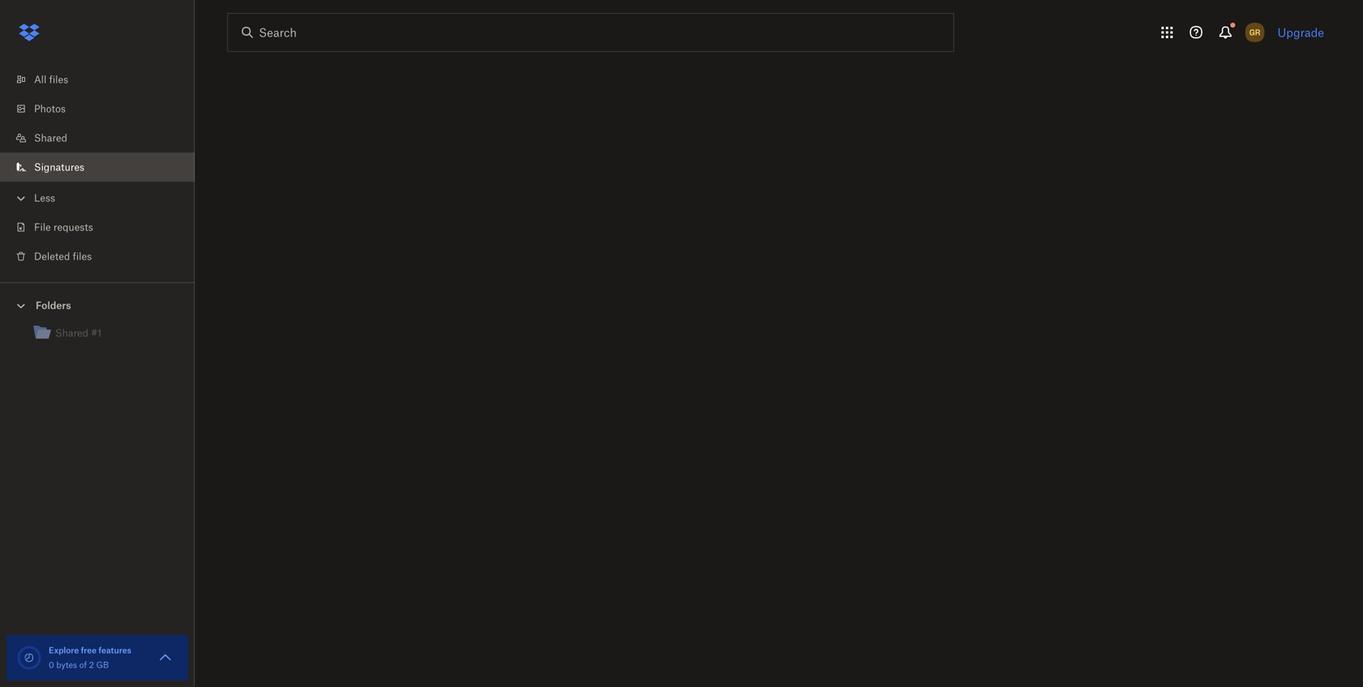 Task type: describe. For each thing, give the bounding box(es) containing it.
quota usage element
[[16, 645, 42, 671]]

upgrade
[[1278, 26, 1325, 39]]

signatures list item
[[0, 153, 195, 182]]

explore
[[49, 646, 79, 656]]

less
[[34, 192, 55, 204]]

less image
[[13, 190, 29, 207]]

folders
[[36, 300, 71, 312]]

shared link
[[13, 123, 195, 153]]

all files
[[34, 73, 68, 86]]

dropbox image
[[13, 16, 45, 49]]

deleted
[[34, 250, 70, 263]]

gb
[[96, 660, 109, 671]]

photos
[[34, 103, 66, 115]]

all
[[34, 73, 47, 86]]

list containing all files
[[0, 55, 195, 282]]

shared
[[34, 132, 67, 144]]

photos link
[[13, 94, 195, 123]]

requests
[[53, 221, 93, 233]]



Task type: vqa. For each thing, say whether or not it's contained in the screenshot.
you on the right top of the page
no



Task type: locate. For each thing, give the bounding box(es) containing it.
files inside deleted files link
[[73, 250, 92, 263]]

signatures link
[[13, 153, 195, 182]]

bytes
[[56, 660, 77, 671]]

2
[[89, 660, 94, 671]]

list
[[0, 55, 195, 282]]

signatures
[[34, 161, 84, 173]]

1 vertical spatial files
[[73, 250, 92, 263]]

Search in folder "Dropbox" text field
[[259, 24, 921, 41]]

files right deleted
[[73, 250, 92, 263]]

files for all files
[[49, 73, 68, 86]]

of
[[79, 660, 87, 671]]

deleted files
[[34, 250, 92, 263]]

features
[[99, 646, 131, 656]]

files for deleted files
[[73, 250, 92, 263]]

file
[[34, 221, 51, 233]]

gr button
[[1243, 19, 1269, 45]]

gr
[[1250, 27, 1261, 37]]

file requests link
[[13, 213, 195, 242]]

upgrade link
[[1278, 26, 1325, 39]]

0
[[49, 660, 54, 671]]

all files link
[[13, 65, 195, 94]]

files
[[49, 73, 68, 86], [73, 250, 92, 263]]

files inside all files link
[[49, 73, 68, 86]]

0 horizontal spatial files
[[49, 73, 68, 86]]

files right all
[[49, 73, 68, 86]]

folders button
[[0, 293, 195, 317]]

deleted files link
[[13, 242, 195, 271]]

1 horizontal spatial files
[[73, 250, 92, 263]]

file requests
[[34, 221, 93, 233]]

0 vertical spatial files
[[49, 73, 68, 86]]

explore free features 0 bytes of 2 gb
[[49, 646, 131, 671]]

free
[[81, 646, 97, 656]]



